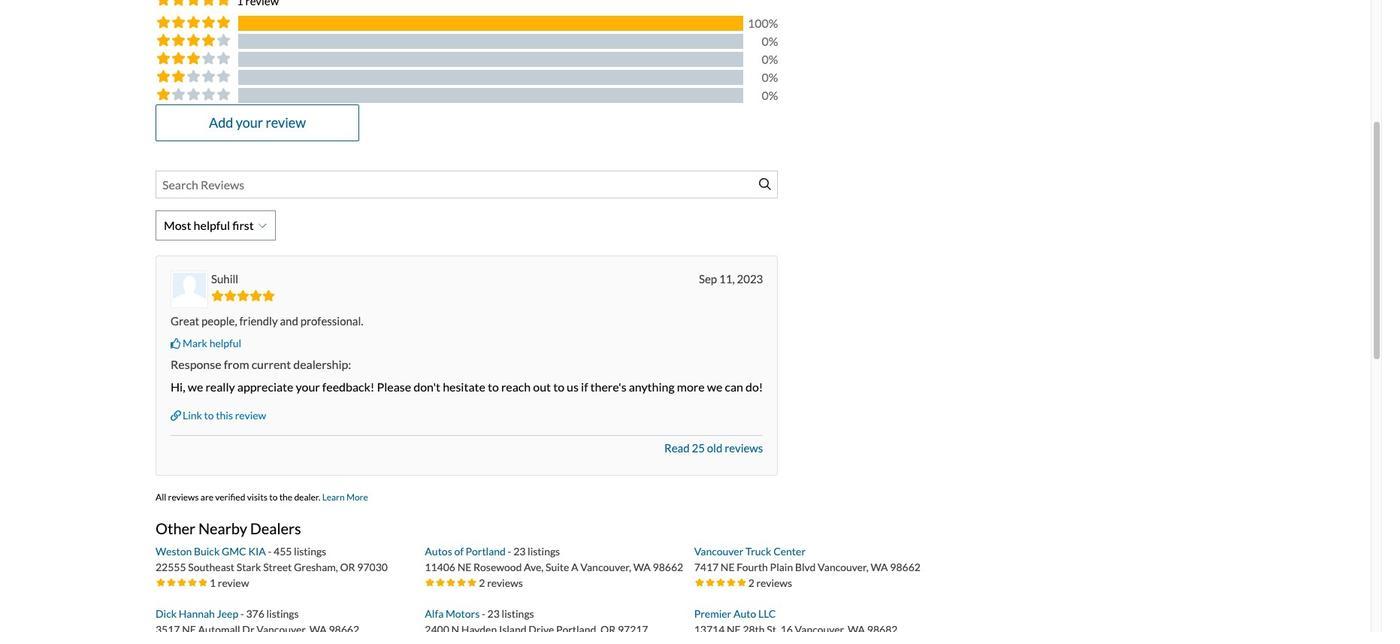 Task type: vqa. For each thing, say whether or not it's contained in the screenshot.
'Show'
no



Task type: locate. For each thing, give the bounding box(es) containing it.
we right hi,
[[188, 380, 203, 394]]

2 down 'rosewood'
[[479, 576, 485, 589]]

2 wa from the left
[[871, 561, 888, 573]]

gmc
[[222, 545, 246, 558]]

455
[[274, 545, 292, 558]]

0 horizontal spatial wa
[[633, 561, 651, 573]]

hesitate
[[443, 380, 486, 394]]

learn more link
[[322, 491, 368, 503]]

1 2 reviews from the left
[[479, 576, 523, 589]]

2 reviews down 'rosewood'
[[479, 576, 523, 589]]

auto
[[734, 607, 756, 620]]

plain
[[770, 561, 793, 573]]

people,
[[201, 314, 237, 328]]

2 reviews down plain
[[748, 576, 792, 589]]

really
[[206, 380, 235, 394]]

listings right the 376
[[266, 607, 299, 620]]

1 horizontal spatial your
[[296, 380, 320, 394]]

the
[[279, 491, 292, 503]]

all reviews are verified visits to the dealer. learn more
[[156, 491, 368, 503]]

link to this review
[[183, 409, 266, 422]]

2
[[479, 576, 485, 589], [748, 576, 755, 589]]

1 vertical spatial your
[[296, 380, 320, 394]]

premier auto llc
[[694, 607, 776, 620]]

1 98662 from the left
[[653, 561, 683, 573]]

23 right motors at the bottom of the page
[[488, 607, 500, 620]]

1 vertical spatial review
[[235, 409, 266, 422]]

your right the add
[[236, 114, 263, 131]]

we
[[188, 380, 203, 394], [707, 380, 723, 394]]

or
[[340, 561, 355, 573]]

1 horizontal spatial vancouver,
[[818, 561, 869, 573]]

to
[[488, 380, 499, 394], [553, 380, 565, 394], [204, 409, 214, 422], [269, 491, 278, 503]]

2 down fourth
[[748, 576, 755, 589]]

your down the dealership:
[[296, 380, 320, 394]]

0 horizontal spatial we
[[188, 380, 203, 394]]

mark
[[183, 337, 207, 349]]

1 horizontal spatial ne
[[721, 561, 735, 573]]

review right the add
[[266, 114, 306, 131]]

of
[[454, 545, 464, 558]]

7417 ne fourth plain blvd vancouver, wa 98662
[[694, 561, 921, 573]]

us
[[567, 380, 579, 394]]

0 vertical spatial review
[[266, 114, 306, 131]]

0 vertical spatial your
[[236, 114, 263, 131]]

listings up gresham,
[[294, 545, 326, 558]]

alfa motors - 23 listings
[[425, 607, 534, 620]]

-
[[268, 545, 272, 558], [508, 545, 512, 558], [240, 607, 244, 620], [482, 607, 486, 620]]

1 we from the left
[[188, 380, 203, 394]]

wa
[[633, 561, 651, 573], [871, 561, 888, 573]]

vancouver, right a on the left bottom of page
[[581, 561, 631, 573]]

0 horizontal spatial 23
[[488, 607, 500, 620]]

0 horizontal spatial 2
[[479, 576, 485, 589]]

street
[[263, 561, 292, 573]]

great people, friendly and professional.
[[171, 314, 363, 328]]

wa right blvd
[[871, 561, 888, 573]]

nearby
[[198, 519, 247, 537]]

link
[[183, 409, 202, 422]]

- right kia
[[268, 545, 272, 558]]

add your review
[[209, 114, 306, 131]]

we left can
[[707, 380, 723, 394]]

reviews
[[725, 441, 763, 455], [168, 491, 199, 503], [487, 576, 523, 589], [757, 576, 792, 589]]

review right this
[[235, 409, 266, 422]]

and
[[280, 314, 298, 328]]

ne for 7417
[[721, 561, 735, 573]]

1 2 from the left
[[479, 576, 485, 589]]

1 horizontal spatial 98662
[[890, 561, 921, 573]]

listings up ave,
[[528, 545, 560, 558]]

review right 1
[[218, 576, 249, 589]]

fourth
[[737, 561, 768, 573]]

2 2 reviews from the left
[[748, 576, 792, 589]]

1 horizontal spatial we
[[707, 380, 723, 394]]

1 wa from the left
[[633, 561, 651, 573]]

llc
[[758, 607, 776, 620]]

suhill image
[[173, 273, 206, 306]]

0 horizontal spatial ne
[[458, 561, 472, 573]]

2 reviews
[[479, 576, 523, 589], [748, 576, 792, 589]]

to left reach
[[488, 380, 499, 394]]

2 ne from the left
[[721, 561, 735, 573]]

current
[[252, 357, 291, 371]]

this
[[216, 409, 233, 422]]

suhill
[[211, 272, 238, 286]]

anything
[[629, 380, 675, 394]]

2 for fourth
[[748, 576, 755, 589]]

1 horizontal spatial 23
[[514, 545, 526, 558]]

wa left "7417"
[[633, 561, 651, 573]]

1 horizontal spatial wa
[[871, 561, 888, 573]]

blvd
[[795, 561, 816, 573]]

stark
[[237, 561, 261, 573]]

dealer.
[[294, 491, 321, 503]]

0 horizontal spatial vancouver,
[[581, 561, 631, 573]]

vancouver truck center link
[[694, 545, 806, 558]]

dick hannah jeep - 376 listings
[[156, 607, 299, 620]]

2 98662 from the left
[[890, 561, 921, 573]]

1 horizontal spatial 2
[[748, 576, 755, 589]]

0 horizontal spatial 98662
[[653, 561, 683, 573]]

your
[[236, 114, 263, 131], [296, 380, 320, 394]]

reviews down 'rosewood'
[[487, 576, 523, 589]]

1 vancouver, from the left
[[581, 561, 631, 573]]

gresham,
[[294, 561, 338, 573]]

premier
[[694, 607, 732, 620]]

star image
[[211, 290, 224, 302], [224, 290, 237, 302], [262, 290, 275, 302], [156, 578, 166, 588], [166, 578, 177, 588], [177, 578, 187, 588], [198, 578, 208, 588], [457, 578, 467, 588], [467, 578, 478, 588], [694, 578, 705, 588], [705, 578, 715, 588], [726, 578, 736, 588], [736, 578, 747, 588]]

ne
[[458, 561, 472, 573], [721, 561, 735, 573]]

2 vancouver, from the left
[[818, 561, 869, 573]]

read 25 old reviews button
[[665, 441, 763, 456]]

star image
[[237, 290, 249, 302], [249, 290, 262, 302], [187, 578, 198, 588], [425, 578, 436, 588], [436, 578, 446, 588], [446, 578, 457, 588], [715, 578, 726, 588]]

0 horizontal spatial your
[[236, 114, 263, 131]]

to left this
[[204, 409, 214, 422]]

2 vertical spatial review
[[218, 576, 249, 589]]

vancouver truck center
[[694, 545, 806, 558]]

11,
[[719, 272, 735, 286]]

1 0% from the top
[[762, 34, 778, 48]]

to inside button
[[204, 409, 214, 422]]

1 horizontal spatial 2 reviews
[[748, 576, 792, 589]]

reviews right old
[[725, 441, 763, 455]]

premier auto llc link
[[694, 607, 776, 620]]

23 up ave,
[[514, 545, 526, 558]]

2 2 from the left
[[748, 576, 755, 589]]

kia
[[248, 545, 266, 558]]

ne down autos of portland link
[[458, 561, 472, 573]]

review inside button
[[235, 409, 266, 422]]

2 0% from the top
[[762, 52, 778, 66]]

to left the
[[269, 491, 278, 503]]

0%
[[762, 34, 778, 48], [762, 52, 778, 66], [762, 70, 778, 84], [762, 88, 778, 102]]

1 ne from the left
[[458, 561, 472, 573]]

ne down vancouver
[[721, 561, 735, 573]]

vancouver, right blvd
[[818, 561, 869, 573]]

hi,
[[171, 380, 185, 394]]

0 horizontal spatial 2 reviews
[[479, 576, 523, 589]]

buick
[[194, 545, 220, 558]]

chevron down image
[[258, 221, 266, 230]]

2 reviews for rosewood
[[479, 576, 523, 589]]



Task type: describe. For each thing, give the bounding box(es) containing it.
jeep
[[217, 607, 238, 620]]

- up 'rosewood'
[[508, 545, 512, 558]]

reviews down plain
[[757, 576, 792, 589]]

center
[[774, 545, 806, 558]]

there's
[[591, 380, 627, 394]]

alfa motors link
[[425, 607, 482, 620]]

to left us on the bottom left
[[553, 380, 565, 394]]

all
[[156, 491, 166, 503]]

truck
[[746, 545, 772, 558]]

verified
[[215, 491, 245, 503]]

other nearby dealers
[[156, 519, 301, 537]]

southeast
[[188, 561, 235, 573]]

ave,
[[524, 561, 544, 573]]

sep 11, 2023
[[699, 272, 763, 286]]

professional.
[[300, 314, 363, 328]]

sep
[[699, 272, 717, 286]]

vancouver
[[694, 545, 744, 558]]

more
[[346, 491, 368, 503]]

from
[[224, 357, 249, 371]]

Search Reviews field
[[156, 171, 778, 198]]

thumbs up image
[[171, 338, 181, 349]]

weston buick gmc kia - 455 listings
[[156, 545, 326, 558]]

2 reviews for fourth
[[748, 576, 792, 589]]

2 for rosewood
[[479, 576, 485, 589]]

376
[[246, 607, 264, 620]]

4 0% from the top
[[762, 88, 778, 102]]

learn
[[322, 491, 345, 503]]

22555
[[156, 561, 186, 573]]

reviews inside read 25 old reviews dropdown button
[[725, 441, 763, 455]]

feedback!
[[322, 380, 375, 394]]

hannah
[[179, 607, 215, 620]]

1
[[210, 576, 216, 589]]

friendly
[[239, 314, 278, 328]]

0 vertical spatial 23
[[514, 545, 526, 558]]

helpful
[[209, 337, 241, 349]]

listings down ave,
[[502, 607, 534, 620]]

other
[[156, 519, 196, 537]]

22555 southeast stark street gresham, or 97030
[[156, 561, 388, 573]]

autos of portland - 23 listings
[[425, 545, 560, 558]]

don't
[[414, 380, 441, 394]]

1 review
[[210, 576, 249, 589]]

mark helpful
[[183, 337, 241, 349]]

a
[[571, 561, 579, 573]]

search image
[[760, 178, 772, 190]]

- left the 376
[[240, 607, 244, 620]]

do!
[[746, 380, 763, 394]]

response
[[171, 357, 221, 371]]

response from current dealership:
[[171, 357, 351, 371]]

weston buick gmc kia link
[[156, 545, 268, 558]]

dealership:
[[293, 357, 351, 371]]

reviews right all
[[168, 491, 199, 503]]

1 vertical spatial 23
[[488, 607, 500, 620]]

weston
[[156, 545, 192, 558]]

appreciate
[[237, 380, 294, 394]]

25
[[692, 441, 705, 455]]

97030
[[357, 561, 388, 573]]

if
[[581, 380, 588, 394]]

autos of portland link
[[425, 545, 508, 558]]

more
[[677, 380, 705, 394]]

reach
[[501, 380, 531, 394]]

alfa
[[425, 607, 444, 620]]

link image
[[171, 410, 181, 421]]

hi, we really appreciate your feedback! please don't hesitate to reach out to us if there's anything more we can do!
[[171, 380, 763, 394]]

ne for 11406
[[458, 561, 472, 573]]

please
[[377, 380, 411, 394]]

visits
[[247, 491, 268, 503]]

suite
[[546, 561, 569, 573]]

are
[[201, 491, 214, 503]]

7417
[[694, 561, 719, 573]]

can
[[725, 380, 743, 394]]

rosewood
[[474, 561, 522, 573]]

autos
[[425, 545, 452, 558]]

old
[[707, 441, 723, 455]]

dick
[[156, 607, 177, 620]]

read 25 old reviews
[[665, 441, 763, 455]]

- right motors at the bottom of the page
[[482, 607, 486, 620]]

portland
[[466, 545, 506, 558]]

link to this review button
[[171, 408, 266, 423]]

2 we from the left
[[707, 380, 723, 394]]

dick hannah jeep link
[[156, 607, 240, 620]]

read
[[665, 441, 690, 455]]

motors
[[446, 607, 480, 620]]

11406
[[425, 561, 456, 573]]

add your review link
[[156, 104, 359, 141]]

add
[[209, 114, 233, 131]]

dealers
[[250, 519, 301, 537]]

great
[[171, 314, 199, 328]]

3 0% from the top
[[762, 70, 778, 84]]



